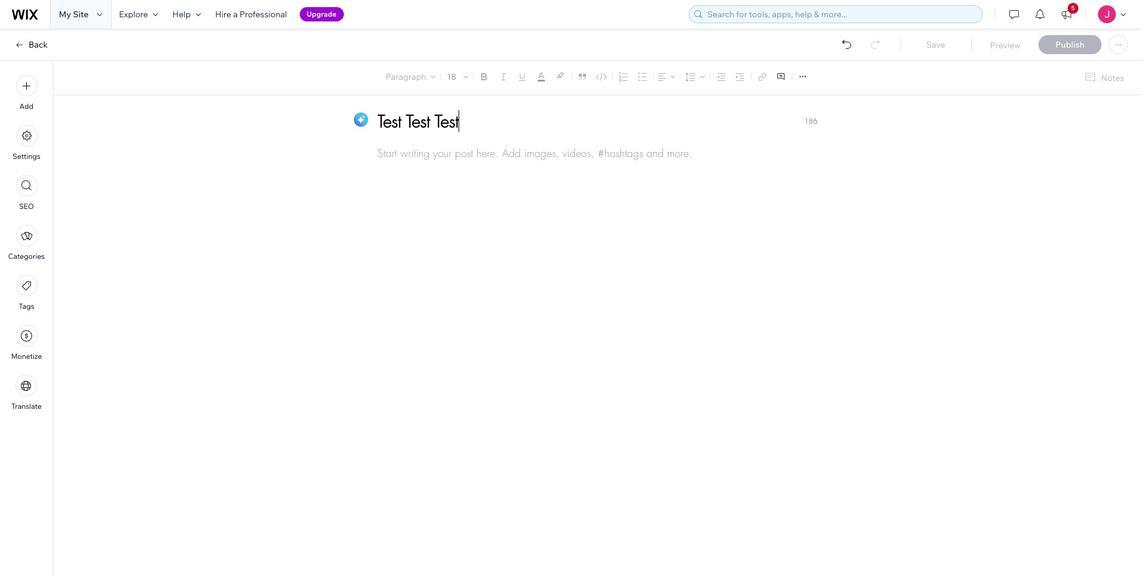 Task type: locate. For each thing, give the bounding box(es) containing it.
5 button
[[1054, 0, 1080, 29]]

paragraph
[[386, 71, 426, 82]]

tags
[[19, 302, 34, 311]]

professional
[[240, 9, 287, 20]]

back button
[[14, 39, 48, 50]]

Search for tools, apps, help & more... field
[[704, 6, 979, 23]]

back
[[29, 39, 48, 50]]

5
[[1072, 4, 1076, 12]]

menu
[[0, 68, 53, 418]]

upgrade
[[307, 10, 337, 18]]

tags button
[[16, 275, 37, 311]]

site
[[73, 9, 89, 20]]

monetize button
[[11, 325, 42, 361]]

notes
[[1102, 72, 1125, 83]]

settings
[[13, 152, 40, 161]]

menu containing add
[[0, 68, 53, 418]]

categories button
[[8, 225, 45, 261]]



Task type: describe. For each thing, give the bounding box(es) containing it.
paragraph button
[[384, 68, 438, 85]]

hire a professional
[[215, 9, 287, 20]]

add
[[20, 102, 33, 111]]

a
[[233, 9, 238, 20]]

hire
[[215, 9, 231, 20]]

hire a professional link
[[208, 0, 294, 29]]

upgrade button
[[300, 7, 344, 21]]

seo button
[[16, 175, 37, 211]]

settings button
[[13, 125, 40, 161]]

monetize
[[11, 352, 42, 361]]

my site
[[59, 9, 89, 20]]

categories
[[8, 252, 45, 261]]

186
[[805, 116, 818, 126]]

my
[[59, 9, 71, 20]]

explore
[[119, 9, 148, 20]]

translate
[[11, 402, 42, 411]]

add button
[[16, 75, 37, 111]]

notes button
[[1081, 70, 1129, 86]]

help
[[173, 9, 191, 20]]

seo
[[19, 202, 34, 211]]

Add a Catchy Title text field
[[378, 110, 805, 132]]

translate button
[[11, 375, 42, 411]]

help button
[[165, 0, 208, 29]]



Task type: vqa. For each thing, say whether or not it's contained in the screenshot.
186
yes



